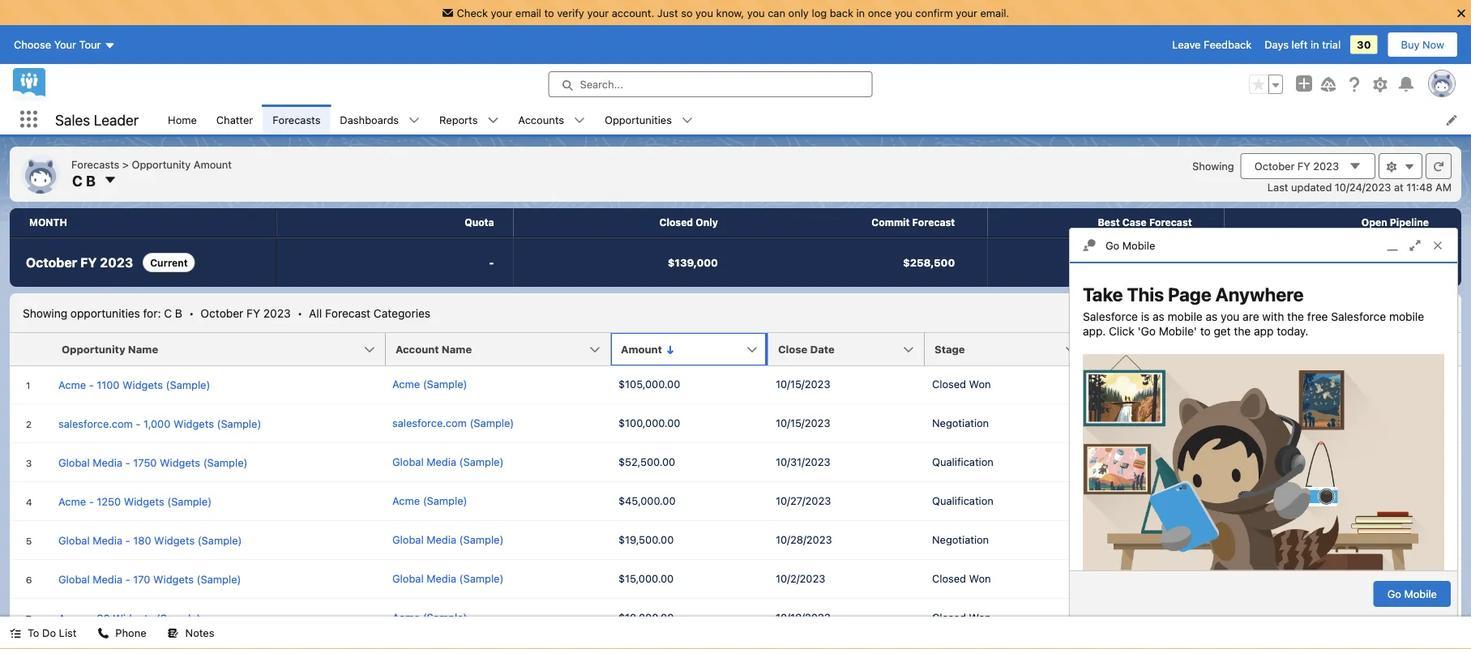 Task type: describe. For each thing, give the bounding box(es) containing it.
forecasts > opportunity amount
[[71, 158, 232, 170]]

2 as from the left
[[1206, 310, 1218, 323]]

6 cell from the left
[[1087, 638, 1197, 649]]

email
[[515, 7, 541, 19]]

only
[[696, 217, 718, 228]]

category
[[1255, 343, 1303, 355]]

qualification for 10/31/2023
[[932, 456, 994, 468]]

1 your from the left
[[491, 7, 513, 19]]

$52,500.00
[[619, 456, 676, 468]]

open
[[1362, 217, 1388, 228]]

opportunities
[[70, 306, 140, 320]]

negotiation for 10/15/2023
[[932, 417, 989, 429]]

name for account name
[[442, 343, 472, 355]]

forecasts link
[[263, 105, 330, 135]]

owner full name cell
[[1322, 333, 1421, 366]]

1 horizontal spatial october
[[201, 306, 243, 320]]

buy now button
[[1388, 32, 1458, 58]]

month
[[29, 217, 67, 228]]

amount inside button
[[621, 343, 662, 355]]

$19,500.00
[[619, 533, 674, 546]]

opportunity name cell
[[52, 333, 396, 366]]

full
[[1369, 343, 1388, 355]]

11:48
[[1407, 181, 1433, 193]]

1 mobile from the left
[[1168, 310, 1203, 323]]

home
[[168, 113, 197, 126]]

1 horizontal spatial b
[[175, 306, 182, 320]]

you right so at the top left
[[696, 7, 713, 19]]

90% for 10/15/2023
[[1094, 418, 1117, 430]]

take this page anywhere salesforce is as mobile as you are with the free salesforce mobile app. click 'go mobile' to get the app today.
[[1083, 283, 1425, 338]]

account name cell
[[386, 333, 621, 366]]

text default image inside to do list button
[[10, 628, 21, 639]]

are
[[1243, 310, 1259, 323]]

last
[[1268, 181, 1289, 193]]

notes
[[185, 627, 214, 639]]

7 cell from the left
[[1197, 638, 1322, 649]]

owner
[[1332, 343, 1366, 355]]

text default image up at
[[1386, 161, 1398, 173]]

dashboards link
[[330, 105, 409, 135]]

sales leader
[[55, 111, 139, 128]]

text default image inside reports list item
[[488, 115, 499, 126]]

showing for showing opportunities for: c b • october fy 2023 • all forecast categories
[[23, 306, 67, 320]]

stage cell
[[925, 333, 1087, 366]]

close
[[778, 343, 808, 355]]

c inside "c b" button
[[72, 172, 83, 189]]

you inside take this page anywhere salesforce is as mobile as you are with the free salesforce mobile app. click 'go mobile' to get the app today.
[[1221, 310, 1240, 323]]

home link
[[158, 105, 207, 135]]

go mobile link
[[1374, 581, 1451, 607]]

2 $258,500 from the left
[[1140, 257, 1192, 269]]

choose
[[14, 39, 51, 51]]

10/2/2023
[[776, 572, 826, 585]]

you left can
[[747, 7, 765, 19]]

10% for 10/31/2023
[[1094, 457, 1115, 469]]

probability (%)
[[1097, 343, 1176, 355]]

1 $258,500 button from the left
[[751, 238, 988, 287]]

click
[[1109, 324, 1135, 338]]

october fy 2023 button
[[1241, 153, 1376, 179]]

app.
[[1083, 324, 1106, 338]]

so
[[681, 7, 693, 19]]

status containing showing opportunities for: c b
[[23, 306, 431, 320]]

mobile inside the go mobile link
[[1405, 588, 1437, 600]]

c b
[[72, 172, 96, 189]]

october inside row
[[26, 255, 77, 270]]

chatter
[[216, 113, 253, 126]]

your
[[54, 39, 76, 51]]

owner full name
[[1332, 343, 1421, 355]]

to inside take this page anywhere salesforce is as mobile as you are with the free salesforce mobile app. click 'go mobile' to get the app today.
[[1200, 324, 1211, 338]]

best
[[1098, 217, 1120, 228]]

1 vertical spatial the
[[1234, 324, 1251, 338]]

close date button
[[769, 333, 925, 366]]

feedback
[[1204, 39, 1252, 51]]

text default image inside the october fy 2023 button
[[1349, 160, 1362, 173]]

forecasts for forecasts > opportunity amount
[[71, 158, 119, 170]]

1 horizontal spatial in
[[1311, 39, 1320, 51]]

8 cell from the left
[[1322, 638, 1421, 649]]

3 closed won from the top
[[932, 611, 991, 623]]

grid containing opportunity name
[[10, 333, 1462, 649]]

open pipeline
[[1362, 217, 1429, 228]]

is
[[1141, 310, 1150, 323]]

this
[[1127, 283, 1164, 305]]

2 vertical spatial 2023
[[263, 306, 291, 320]]

leader
[[94, 111, 139, 128]]

app
[[1254, 324, 1274, 338]]

verify
[[557, 7, 584, 19]]

can
[[768, 7, 786, 19]]

with
[[1263, 310, 1284, 323]]

4 cell from the left
[[769, 638, 925, 649]]

$15,000.00
[[619, 572, 674, 585]]

am
[[1436, 181, 1452, 193]]

take
[[1083, 283, 1123, 305]]

2 • from the left
[[297, 306, 303, 320]]

10% for 10/27/2023
[[1094, 496, 1115, 508]]

reports
[[439, 113, 478, 126]]

2023 inside october fy 2023 row
[[100, 255, 133, 270]]

quota
[[465, 217, 494, 228]]

check
[[457, 7, 488, 19]]

'go
[[1138, 324, 1156, 338]]

free
[[1308, 310, 1328, 323]]

1 vertical spatial go mobile
[[1388, 588, 1437, 600]]

0 horizontal spatial to
[[544, 7, 554, 19]]

buy now
[[1401, 39, 1445, 51]]

$217,000
[[1381, 257, 1429, 269]]

opportunities list item
[[595, 105, 703, 135]]

30
[[1357, 39, 1371, 51]]

dashboards
[[340, 113, 399, 126]]

won for 10/15/2023
[[969, 378, 991, 390]]

1 cell from the left
[[10, 638, 52, 649]]

anywhere
[[1216, 283, 1304, 305]]

commit for 10/28/2023
[[1204, 535, 1242, 547]]

updated
[[1292, 181, 1332, 193]]

check your email to verify your account. just so you know, you can only log back in once you confirm your email.
[[457, 7, 1010, 19]]

do
[[42, 627, 56, 639]]

2 mobile from the left
[[1390, 310, 1425, 323]]

leave feedback link
[[1172, 39, 1252, 51]]

fy inside row
[[80, 255, 97, 270]]

current
[[150, 257, 188, 268]]

0 vertical spatial pipeline
[[1390, 217, 1429, 228]]

search...
[[580, 78, 623, 90]]

notes button
[[158, 617, 224, 649]]



Task type: vqa. For each thing, say whether or not it's contained in the screenshot.


Task type: locate. For each thing, give the bounding box(es) containing it.
opportunity inside the opportunity name button
[[62, 343, 125, 355]]

sales
[[55, 111, 90, 128]]

3 your from the left
[[956, 7, 978, 19]]

b down sales leader
[[86, 172, 96, 189]]

name down for:
[[128, 343, 158, 355]]

0 vertical spatial showing
[[1193, 160, 1234, 172]]

0 horizontal spatial c
[[72, 172, 83, 189]]

opportunity name button
[[52, 333, 386, 366]]

0 vertical spatial 100%
[[1094, 379, 1121, 391]]

the up today.
[[1288, 310, 1304, 323]]

your
[[491, 7, 513, 19], [587, 7, 609, 19], [956, 7, 978, 19]]

1 closed won from the top
[[932, 378, 991, 390]]

$139,000
[[668, 257, 718, 269]]

10/15/2023 for $100,000.00
[[776, 417, 831, 429]]

1 vertical spatial october fy 2023
[[26, 255, 133, 270]]

0 vertical spatial 90%
[[1094, 418, 1117, 430]]

3 100% from the top
[[1094, 612, 1121, 625]]

text default image for dashboards
[[409, 115, 420, 126]]

mobile up mobile'
[[1168, 310, 1203, 323]]

name inside button
[[1391, 343, 1421, 355]]

mobile up owner full name
[[1390, 310, 1425, 323]]

1 90% from the top
[[1094, 418, 1117, 430]]

text default image inside phone button
[[98, 628, 109, 639]]

0 horizontal spatial october fy 2023
[[26, 255, 133, 270]]

amount cell
[[611, 333, 778, 366]]

1 horizontal spatial amount
[[621, 343, 662, 355]]

all
[[309, 306, 322, 320]]

1 vertical spatial closed won
[[932, 572, 991, 585]]

2 horizontal spatial text default image
[[574, 115, 585, 126]]

leave feedback
[[1172, 39, 1252, 51]]

row number image
[[10, 333, 52, 366]]

as right is
[[1153, 310, 1165, 323]]

$258,500
[[903, 257, 955, 269], [1140, 257, 1192, 269]]

1 horizontal spatial your
[[587, 7, 609, 19]]

october fy 2023 inside october fy 2023 row
[[26, 255, 133, 270]]

accounts link
[[509, 105, 574, 135]]

10/18/2023
[[776, 611, 831, 623]]

name right full
[[1391, 343, 1421, 355]]

won for 10/2/2023
[[969, 572, 991, 585]]

0 vertical spatial 2023
[[1314, 160, 1339, 172]]

your right verify
[[587, 7, 609, 19]]

(%)
[[1157, 343, 1176, 355]]

back
[[830, 7, 854, 19]]

your left email
[[491, 7, 513, 19]]

0 vertical spatial qualification
[[932, 456, 994, 468]]

categories
[[374, 306, 431, 320]]

0 horizontal spatial $258,500
[[903, 257, 955, 269]]

action image
[[1421, 333, 1462, 366]]

2023 left all
[[263, 306, 291, 320]]

1 won from the top
[[969, 378, 991, 390]]

know,
[[716, 7, 744, 19]]

1 horizontal spatial to
[[1200, 324, 1211, 338]]

forecast inside forecast category 'button'
[[1206, 343, 1252, 355]]

2 100% from the top
[[1094, 574, 1121, 586]]

accounts list item
[[509, 105, 595, 135]]

0 horizontal spatial name
[[128, 343, 158, 355]]

1 vertical spatial b
[[175, 306, 182, 320]]

showing
[[1193, 160, 1234, 172], [23, 306, 67, 320]]

october fy 2023 down the month
[[26, 255, 133, 270]]

mobile
[[1168, 310, 1203, 323], [1390, 310, 1425, 323]]

0 horizontal spatial your
[[491, 7, 513, 19]]

90%
[[1094, 418, 1117, 430], [1094, 535, 1117, 547]]

as
[[1153, 310, 1165, 323], [1206, 310, 1218, 323]]

to right email
[[544, 7, 554, 19]]

90% for 10/28/2023
[[1094, 535, 1117, 547]]

commit forecast
[[872, 217, 955, 228]]

closed won for 10/2/2023
[[932, 572, 991, 585]]

1 horizontal spatial name
[[442, 343, 472, 355]]

to left get
[[1200, 324, 1211, 338]]

0 vertical spatial go
[[1106, 239, 1120, 251]]

to do list
[[28, 627, 77, 639]]

just
[[657, 7, 678, 19]]

$258,500 up this
[[1140, 257, 1192, 269]]

1 salesforce from the left
[[1083, 310, 1138, 323]]

amount up $105,000.00 at the left bottom of the page
[[621, 343, 662, 355]]

1 10/15/2023 from the top
[[776, 378, 831, 390]]

0 vertical spatial to
[[544, 7, 554, 19]]

0 vertical spatial opportunity
[[132, 158, 191, 170]]

you right once
[[895, 7, 913, 19]]

0 vertical spatial won
[[969, 378, 991, 390]]

$258,500 down commit forecast
[[903, 257, 955, 269]]

1 horizontal spatial •
[[297, 306, 303, 320]]

status
[[23, 306, 431, 320]]

buy
[[1401, 39, 1420, 51]]

days left in trial
[[1265, 39, 1341, 51]]

choose your tour button
[[13, 32, 116, 58]]

name for opportunity name
[[128, 343, 158, 355]]

qualification for 10/27/2023
[[932, 495, 994, 507]]

salesforce up click
[[1083, 310, 1138, 323]]

2 vertical spatial commit
[[1204, 535, 1242, 547]]

3 cell from the left
[[611, 638, 769, 649]]

forecast category
[[1206, 343, 1303, 355]]

october down the month
[[26, 255, 77, 270]]

pipeline for 10/31/2023
[[1204, 457, 1243, 469]]

closed won
[[932, 378, 991, 390], [932, 572, 991, 585], [932, 611, 991, 623]]

2 closed won from the top
[[932, 572, 991, 585]]

c down sales
[[72, 172, 83, 189]]

c right for:
[[164, 306, 172, 320]]

account
[[396, 343, 439, 355]]

0 horizontal spatial showing
[[23, 306, 67, 320]]

2 horizontal spatial your
[[956, 7, 978, 19]]

0 horizontal spatial salesforce
[[1083, 310, 1138, 323]]

0 horizontal spatial october
[[26, 255, 77, 270]]

2 $258,500 button from the left
[[988, 238, 1225, 287]]

owner full name button
[[1322, 333, 1421, 366]]

chatter link
[[207, 105, 263, 135]]

$258,500 button down best at the right of page
[[988, 238, 1225, 287]]

10/15/2023 for $105,000.00
[[776, 378, 831, 390]]

trial
[[1322, 39, 1341, 51]]

october fy 2023 up updated
[[1255, 160, 1339, 172]]

2 won from the top
[[969, 572, 991, 585]]

october fy 2023 inside the october fy 2023 button
[[1255, 160, 1339, 172]]

5 cell from the left
[[925, 638, 1087, 649]]

2 vertical spatial closed won
[[932, 611, 991, 623]]

text default image up $105,000.00 at the left bottom of the page
[[666, 345, 675, 355]]

1 horizontal spatial $258,500
[[1140, 257, 1192, 269]]

october
[[1255, 160, 1295, 172], [26, 255, 77, 270], [201, 306, 243, 320]]

b inside button
[[86, 172, 96, 189]]

1 vertical spatial commit
[[1204, 418, 1242, 430]]

list
[[59, 627, 77, 639]]

showing opportunities for: c b • october fy 2023 • all forecast categories
[[23, 306, 431, 320]]

search... button
[[548, 71, 873, 97]]

stage button
[[925, 333, 1087, 366]]

2 salesforce from the left
[[1331, 310, 1386, 323]]

salesforce
[[1083, 310, 1138, 323], [1331, 310, 1386, 323]]

phone
[[115, 627, 146, 639]]

0 vertical spatial closed won
[[932, 378, 991, 390]]

won
[[969, 378, 991, 390], [969, 572, 991, 585], [969, 611, 991, 623]]

0 vertical spatial commit
[[872, 217, 910, 228]]

at
[[1394, 181, 1404, 193]]

1 horizontal spatial go
[[1388, 588, 1402, 600]]

opportunities
[[605, 113, 672, 126]]

list
[[158, 105, 1471, 135]]

forecasts inside list
[[273, 113, 321, 126]]

10/24/2023
[[1335, 181, 1391, 193]]

get
[[1214, 324, 1231, 338]]

probability
[[1097, 343, 1154, 355]]

choose your tour
[[14, 39, 101, 51]]

2023 up 'opportunities'
[[100, 255, 133, 270]]

text default image inside notes button
[[168, 628, 179, 639]]

text default image up 11:48
[[1404, 161, 1415, 173]]

1 100% from the top
[[1094, 379, 1121, 391]]

in right back
[[856, 7, 865, 19]]

name right account
[[442, 343, 472, 355]]

1 horizontal spatial showing
[[1193, 160, 1234, 172]]

1 vertical spatial in
[[1311, 39, 1320, 51]]

1 vertical spatial opportunity
[[62, 343, 125, 355]]

phone button
[[88, 617, 156, 649]]

0 horizontal spatial b
[[86, 172, 96, 189]]

b
[[86, 172, 96, 189], [175, 306, 182, 320]]

1 negotiation from the top
[[932, 417, 989, 429]]

account name
[[396, 343, 472, 355]]

1 name from the left
[[128, 343, 158, 355]]

100% for 10/2/2023
[[1094, 574, 1121, 586]]

0 vertical spatial 10/15/2023
[[776, 378, 831, 390]]

1 vertical spatial amount
[[621, 343, 662, 355]]

group
[[1249, 75, 1283, 94]]

2 90% from the top
[[1094, 535, 1117, 547]]

reports list item
[[430, 105, 509, 135]]

• right for:
[[189, 306, 194, 320]]

october up last
[[1255, 160, 1295, 172]]

amount down chatter link
[[194, 158, 232, 170]]

text default image inside "accounts" list item
[[574, 115, 585, 126]]

1 horizontal spatial the
[[1288, 310, 1304, 323]]

1 vertical spatial 100%
[[1094, 574, 1121, 586]]

name inside "cell"
[[128, 343, 158, 355]]

0 horizontal spatial opportunity
[[62, 343, 125, 355]]

text default image inside opportunities 'list item'
[[682, 115, 693, 126]]

1 • from the left
[[189, 306, 194, 320]]

0 vertical spatial october
[[1255, 160, 1295, 172]]

1 horizontal spatial 2023
[[263, 306, 291, 320]]

now
[[1423, 39, 1445, 51]]

you up get
[[1221, 310, 1240, 323]]

only
[[788, 7, 809, 19]]

probability (%) cell
[[1087, 333, 1197, 366]]

salesforce up 'owner'
[[1331, 310, 1386, 323]]

october up the opportunity name button
[[201, 306, 243, 320]]

showing for showing
[[1193, 160, 1234, 172]]

0 vertical spatial 10%
[[1094, 457, 1115, 469]]

commit for 10/15/2023
[[1204, 418, 1242, 430]]

0 vertical spatial go mobile
[[1106, 239, 1156, 251]]

forecasts for forecasts
[[273, 113, 321, 126]]

1 vertical spatial 2023
[[100, 255, 133, 270]]

2 vertical spatial 100%
[[1094, 612, 1121, 625]]

email.
[[981, 7, 1010, 19]]

0 horizontal spatial 2023
[[100, 255, 133, 270]]

1 qualification from the top
[[932, 456, 994, 468]]

2 your from the left
[[587, 7, 609, 19]]

your left email.
[[956, 7, 978, 19]]

1 vertical spatial showing
[[23, 306, 67, 320]]

text default image left notes
[[168, 628, 179, 639]]

1 $258,500 from the left
[[903, 257, 955, 269]]

0 horizontal spatial forecasts
[[71, 158, 119, 170]]

c b button
[[71, 170, 122, 190]]

in
[[856, 7, 865, 19], [1311, 39, 1320, 51]]

2023 inside the october fy 2023 button
[[1314, 160, 1339, 172]]

text default image left phone
[[98, 628, 109, 639]]

3 won from the top
[[969, 611, 991, 623]]

in right left
[[1311, 39, 1320, 51]]

close date cell
[[769, 333, 935, 366]]

fy up 'opportunities'
[[80, 255, 97, 270]]

forecast category cell
[[1197, 333, 1322, 366]]

0 vertical spatial forecasts
[[273, 113, 321, 126]]

$258,500 button down commit forecast
[[751, 238, 988, 287]]

forecasts up c b
[[71, 158, 119, 170]]

negotiation for 10/28/2023
[[932, 533, 989, 546]]

0 horizontal spatial mobile
[[1168, 310, 1203, 323]]

text default image for accounts
[[574, 115, 585, 126]]

0 horizontal spatial the
[[1234, 324, 1251, 338]]

left
[[1292, 39, 1308, 51]]

$10,000.00
[[619, 611, 674, 623]]

1 horizontal spatial fy
[[247, 306, 260, 320]]

as up get
[[1206, 310, 1218, 323]]

1 horizontal spatial go mobile
[[1388, 588, 1437, 600]]

text default image
[[488, 115, 499, 126], [682, 115, 693, 126], [1349, 160, 1362, 173], [1386, 161, 1398, 173], [1404, 161, 1415, 173], [666, 345, 675, 355], [10, 628, 21, 639], [98, 628, 109, 639]]

to
[[28, 627, 39, 639]]

0 horizontal spatial fy
[[80, 255, 97, 270]]

1 horizontal spatial mobile
[[1405, 588, 1437, 600]]

1 as from the left
[[1153, 310, 1165, 323]]

fy inside button
[[1298, 160, 1311, 172]]

closed won for 10/15/2023
[[932, 378, 991, 390]]

0 horizontal spatial text default image
[[168, 628, 179, 639]]

0 vertical spatial mobile
[[1123, 239, 1156, 251]]

1 horizontal spatial opportunity
[[132, 158, 191, 170]]

1 10% from the top
[[1094, 457, 1115, 469]]

2 vertical spatial october
[[201, 306, 243, 320]]

2 qualification from the top
[[932, 495, 994, 507]]

100% for 10/15/2023
[[1094, 379, 1121, 391]]

opportunity name
[[62, 343, 158, 355]]

account name button
[[386, 333, 611, 366]]

opportunity right >
[[132, 158, 191, 170]]

b right for:
[[175, 306, 182, 320]]

cell
[[10, 638, 52, 649], [386, 638, 611, 649], [611, 638, 769, 649], [769, 638, 925, 649], [925, 638, 1087, 649], [1087, 638, 1197, 649], [1197, 638, 1322, 649], [1322, 638, 1421, 649]]

text default image right reports
[[488, 115, 499, 126]]

october inside button
[[1255, 160, 1295, 172]]

2023 up updated
[[1314, 160, 1339, 172]]

2 10% from the top
[[1094, 496, 1115, 508]]

grid
[[10, 333, 1462, 649]]

• left all
[[297, 306, 303, 320]]

10/31/2023
[[776, 456, 831, 468]]

forecasts right the chatter
[[273, 113, 321, 126]]

1 vertical spatial won
[[969, 572, 991, 585]]

to do list button
[[0, 617, 86, 649]]

dashboards list item
[[330, 105, 430, 135]]

page
[[1168, 283, 1212, 305]]

1 horizontal spatial text default image
[[409, 115, 420, 126]]

2 cell from the left
[[386, 638, 611, 649]]

once
[[868, 7, 892, 19]]

fy up updated
[[1298, 160, 1311, 172]]

negotiation
[[932, 417, 989, 429], [932, 533, 989, 546]]

1 vertical spatial go
[[1388, 588, 1402, 600]]

text default image up last updated 10/24/2023 at 11:48 am
[[1349, 160, 1362, 173]]

3 name from the left
[[1391, 343, 1421, 355]]

confirm
[[916, 7, 953, 19]]

stage
[[935, 343, 965, 355]]

action cell
[[1421, 333, 1462, 366]]

0 vertical spatial c
[[72, 172, 83, 189]]

last updated 10/24/2023 at 11:48 am
[[1268, 181, 1452, 193]]

go mobile dialog
[[1069, 228, 1458, 617]]

2 vertical spatial pipeline
[[1204, 496, 1243, 508]]

list containing home
[[158, 105, 1471, 135]]

0 vertical spatial b
[[86, 172, 96, 189]]

the down are
[[1234, 324, 1251, 338]]

text default image left to
[[10, 628, 21, 639]]

1 vertical spatial fy
[[80, 255, 97, 270]]

10/15/2023 down close date
[[776, 378, 831, 390]]

2 10/15/2023 from the top
[[776, 417, 831, 429]]

1 vertical spatial 10/15/2023
[[776, 417, 831, 429]]

1 vertical spatial forecasts
[[71, 158, 119, 170]]

0 horizontal spatial go
[[1106, 239, 1120, 251]]

opportunity down 'opportunities'
[[62, 343, 125, 355]]

2 vertical spatial won
[[969, 611, 991, 623]]

1 vertical spatial negotiation
[[932, 533, 989, 546]]

text default image
[[409, 115, 420, 126], [574, 115, 585, 126], [168, 628, 179, 639]]

0 vertical spatial the
[[1288, 310, 1304, 323]]

$217,000 button
[[1225, 238, 1462, 287]]

text default image left reports link
[[409, 115, 420, 126]]

1 vertical spatial c
[[164, 306, 172, 320]]

0 horizontal spatial amount
[[194, 158, 232, 170]]

text default image down search... 'button'
[[682, 115, 693, 126]]

1 vertical spatial october
[[26, 255, 77, 270]]

10/15/2023
[[776, 378, 831, 390], [776, 417, 831, 429]]

leave
[[1172, 39, 1201, 51]]

pipeline for 10/27/2023
[[1204, 496, 1243, 508]]

2 horizontal spatial fy
[[1298, 160, 1311, 172]]

1 horizontal spatial mobile
[[1390, 310, 1425, 323]]

10/27/2023
[[776, 495, 831, 507]]

2 negotiation from the top
[[932, 533, 989, 546]]

2 horizontal spatial 2023
[[1314, 160, 1339, 172]]

text default image inside amount button
[[666, 345, 675, 355]]

october fy 2023 row
[[10, 238, 1462, 287]]

0 horizontal spatial as
[[1153, 310, 1165, 323]]

10/28/2023
[[776, 533, 832, 546]]

text default image right 'accounts'
[[574, 115, 585, 126]]

log
[[812, 7, 827, 19]]

mobile'
[[1159, 324, 1197, 338]]

fy up opportunity name "cell"
[[247, 306, 260, 320]]

1 vertical spatial 10%
[[1094, 496, 1115, 508]]

0 horizontal spatial •
[[189, 306, 194, 320]]

best case forecast
[[1098, 217, 1192, 228]]

1 horizontal spatial c
[[164, 306, 172, 320]]

2 name from the left
[[442, 343, 472, 355]]

row number cell
[[10, 333, 52, 366]]

1 vertical spatial 90%
[[1094, 535, 1117, 547]]

10/15/2023 up 10/31/2023 at bottom
[[776, 417, 831, 429]]

$45,000.00
[[619, 495, 676, 507]]

0 horizontal spatial in
[[856, 7, 865, 19]]

0 vertical spatial in
[[856, 7, 865, 19]]

name inside cell
[[442, 343, 472, 355]]

closed
[[660, 217, 693, 228], [932, 378, 966, 390], [932, 572, 966, 585], [1204, 574, 1238, 586], [932, 611, 966, 623], [1204, 612, 1238, 625]]

account.
[[612, 7, 654, 19]]

text default image inside dashboards list item
[[409, 115, 420, 126]]

0 horizontal spatial go mobile
[[1106, 239, 1156, 251]]

0 horizontal spatial mobile
[[1123, 239, 1156, 251]]

$105,000.00
[[619, 378, 680, 390]]

1 horizontal spatial salesforce
[[1331, 310, 1386, 323]]



